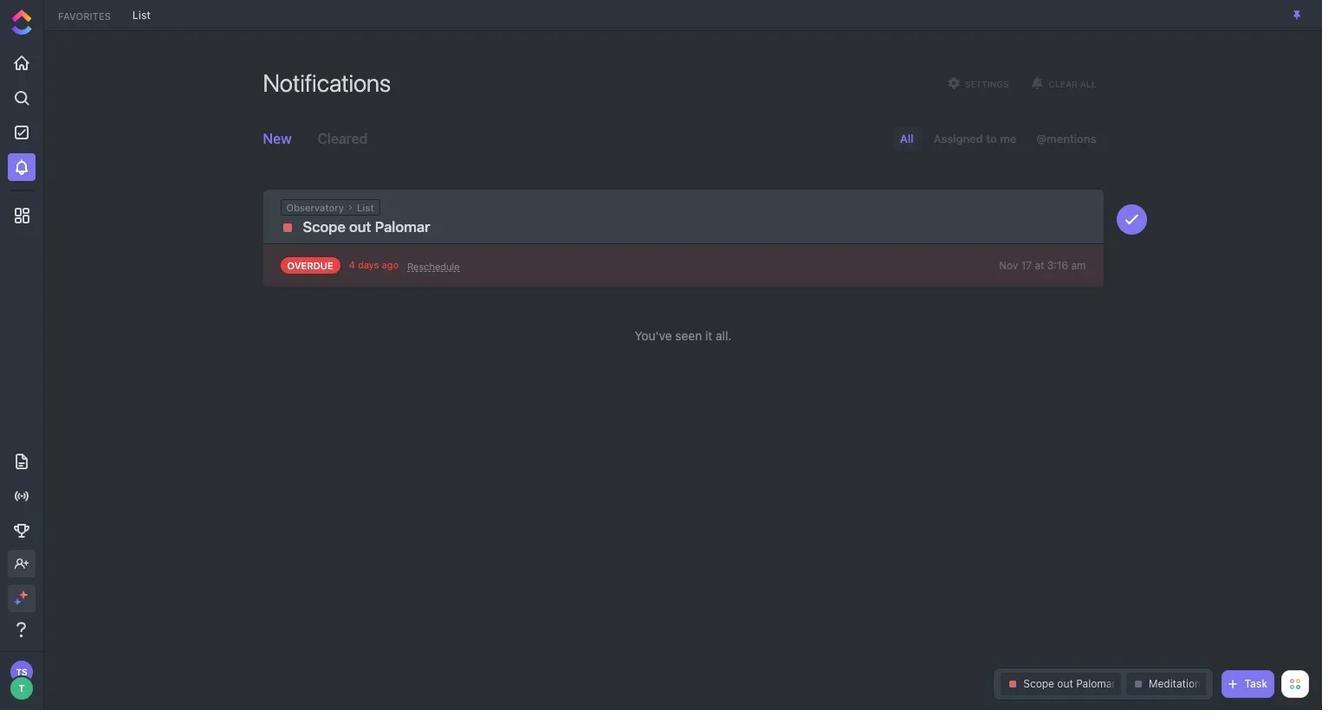 Task type: vqa. For each thing, say whether or not it's contained in the screenshot.
task
yes



Task type: describe. For each thing, give the bounding box(es) containing it.
4
[[349, 259, 355, 270]]

sparkle svg 2 image
[[14, 599, 20, 605]]

@mentions
[[1037, 131, 1097, 145]]

observatory link
[[286, 202, 344, 213]]

17
[[1022, 259, 1032, 272]]

me
[[1000, 131, 1017, 145]]

t
[[19, 683, 25, 694]]

1 vertical spatial list
[[357, 202, 374, 213]]

days
[[358, 259, 379, 270]]

1 horizontal spatial list link
[[357, 202, 374, 213]]

ago
[[382, 259, 399, 270]]

cleared
[[318, 131, 368, 146]]

out
[[349, 218, 372, 236]]

at
[[1035, 259, 1045, 272]]

nov 17 at 3:16 am
[[999, 259, 1086, 272]]

clear
[[1049, 79, 1078, 89]]

new
[[263, 131, 292, 146]]

overdue
[[287, 260, 334, 271]]

favorites
[[58, 10, 111, 21]]

all.
[[716, 329, 732, 343]]

you've seen it all.
[[635, 329, 732, 343]]

notifications
[[263, 68, 391, 97]]

nov
[[999, 259, 1019, 272]]

it
[[706, 329, 713, 343]]

to
[[987, 131, 997, 145]]

you've
[[635, 329, 672, 343]]

settings
[[965, 79, 1009, 89]]

assigned
[[934, 131, 984, 145]]

sparkle svg 1 image
[[19, 591, 28, 600]]

4 days ago reschedule
[[349, 259, 460, 272]]

seen
[[676, 329, 702, 343]]

scope
[[303, 218, 346, 236]]



Task type: locate. For each thing, give the bounding box(es) containing it.
am
[[1072, 259, 1086, 272]]

all
[[900, 131, 914, 145]]

0 horizontal spatial list link
[[124, 8, 159, 21]]

palomar
[[375, 218, 430, 236]]

1 horizontal spatial list
[[357, 202, 374, 213]]

observatory
[[286, 202, 344, 213]]

1 vertical spatial list link
[[357, 202, 374, 213]]

settings button
[[943, 73, 1014, 94]]

0 vertical spatial list link
[[124, 8, 159, 21]]

list up scope out palomar
[[357, 202, 374, 213]]

list link right favorites
[[124, 8, 159, 21]]

ts
[[16, 667, 27, 678]]

list
[[132, 8, 151, 21], [357, 202, 374, 213]]

3:16
[[1048, 259, 1069, 272]]

list right favorites
[[132, 8, 151, 21]]

0 horizontal spatial list
[[132, 8, 151, 21]]

scope out palomar
[[303, 218, 430, 236]]

scope out palomar link
[[280, 216, 994, 239]]

list link up scope out palomar
[[357, 202, 374, 213]]

assigned to me
[[934, 131, 1017, 145]]

list link
[[124, 8, 159, 21], [357, 202, 374, 213]]

all
[[1081, 79, 1097, 89]]

clear all
[[1049, 79, 1097, 89]]

reschedule
[[408, 260, 460, 272]]

ts t
[[16, 667, 27, 694]]

0 vertical spatial list
[[132, 8, 151, 21]]

task
[[1245, 678, 1268, 691]]



